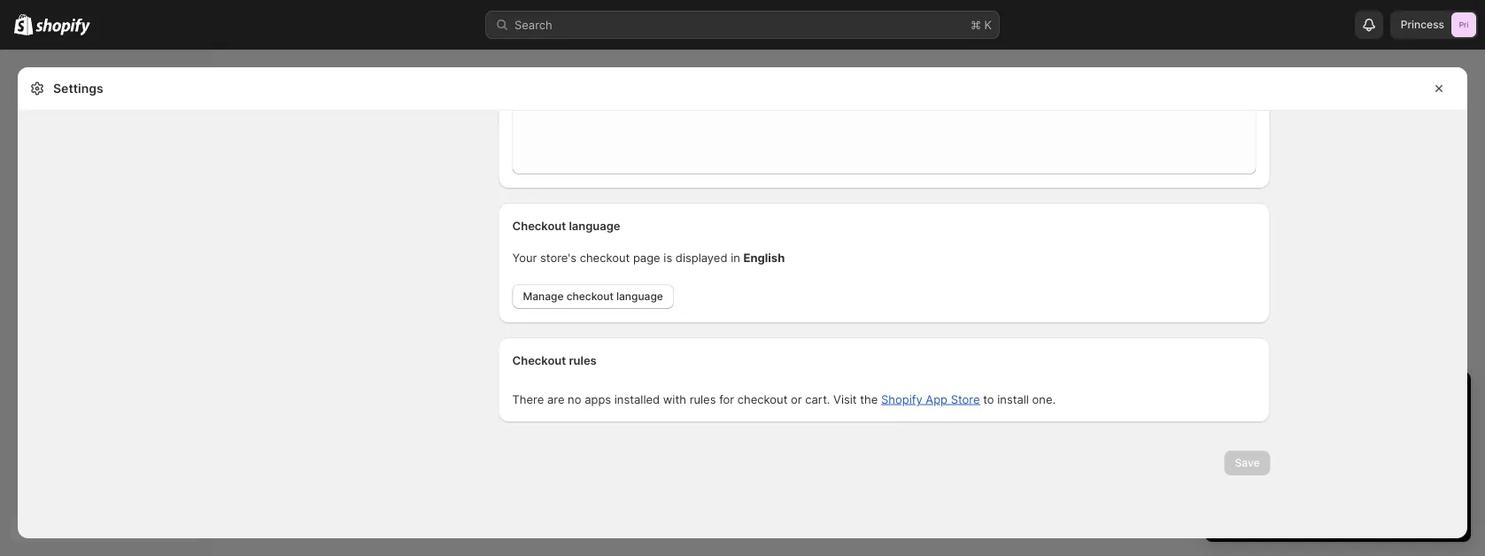 Task type: describe. For each thing, give the bounding box(es) containing it.
store inside to customize your online store and add bonus features
[[1273, 473, 1301, 487]]

paid
[[1287, 420, 1311, 434]]

one.
[[1032, 392, 1056, 406]]

checkout for checkout rules
[[512, 353, 566, 367]]

a
[[1277, 420, 1284, 434]]

0 vertical spatial rules
[[569, 353, 597, 367]]

add
[[1328, 473, 1349, 487]]

checkout for checkout language
[[512, 219, 566, 232]]

trial
[[1366, 387, 1397, 409]]

to customize your online store and add bonus features
[[1237, 455, 1449, 487]]

2 vertical spatial checkout
[[738, 392, 788, 406]]

shopify app store link
[[881, 392, 980, 406]]

to inside settings dialog
[[983, 392, 994, 406]]

there are no apps installed with rules for checkout or cart. visit the shopify app store to install one.
[[512, 392, 1056, 406]]

plan
[[1314, 420, 1337, 434]]

none text field inside settings dialog
[[512, 81, 1256, 174]]

1 vertical spatial checkout
[[567, 290, 614, 303]]

credit
[[1317, 455, 1348, 469]]

checkout rules
[[512, 353, 597, 367]]

in inside '1 day left in your trial' dropdown button
[[1304, 387, 1319, 409]]

first 3 months for $1/month
[[1237, 438, 1386, 451]]

⌘
[[971, 18, 981, 31]]

$50 app store credit
[[1237, 455, 1348, 469]]

your store's checkout page is displayed in english
[[512, 251, 785, 264]]

manage checkout language
[[523, 290, 663, 303]]

checkout language
[[512, 219, 620, 232]]

switch to a paid plan and get:
[[1223, 420, 1385, 434]]

left
[[1272, 387, 1299, 409]]

⌘ k
[[971, 18, 992, 31]]

1
[[1223, 387, 1231, 409]]

0 vertical spatial store
[[1286, 455, 1314, 469]]

$1/month
[[1335, 438, 1386, 451]]

online
[[1237, 473, 1270, 487]]

is
[[664, 251, 672, 264]]

3
[[1262, 438, 1269, 451]]

shopify image
[[14, 14, 33, 35]]

1 horizontal spatial for
[[1316, 438, 1332, 451]]

in inside settings dialog
[[731, 251, 740, 264]]

apps
[[585, 392, 611, 406]]

with
[[663, 392, 686, 406]]

princess image
[[1452, 12, 1476, 37]]

day
[[1236, 387, 1267, 409]]

manage checkout language link
[[512, 284, 674, 309]]

$50
[[1237, 455, 1259, 469]]

are
[[547, 392, 565, 406]]

or
[[791, 392, 802, 406]]



Task type: locate. For each thing, give the bounding box(es) containing it.
store
[[951, 392, 980, 406]]

store down months
[[1286, 455, 1314, 469]]

for inside settings dialog
[[719, 392, 734, 406]]

1 horizontal spatial to
[[1263, 420, 1274, 434]]

for down plan
[[1316, 438, 1332, 451]]

store's
[[540, 251, 577, 264]]

first
[[1237, 438, 1259, 451]]

checkout up your
[[512, 219, 566, 232]]

2 checkout from the top
[[512, 353, 566, 367]]

1 vertical spatial to
[[1263, 420, 1274, 434]]

settings
[[53, 81, 103, 96]]

app
[[926, 392, 948, 406]]

rules up no
[[569, 353, 597, 367]]

and left add
[[1304, 473, 1325, 487]]

0 vertical spatial language
[[569, 219, 620, 232]]

1 vertical spatial in
[[1304, 387, 1319, 409]]

there
[[512, 392, 544, 406]]

your
[[512, 251, 537, 264]]

1 vertical spatial and
[[1304, 473, 1325, 487]]

1 checkout from the top
[[512, 219, 566, 232]]

1 vertical spatial for
[[1316, 438, 1332, 451]]

language
[[569, 219, 620, 232], [616, 290, 663, 303]]

2 vertical spatial to
[[1351, 455, 1362, 469]]

page
[[633, 251, 660, 264]]

manage
[[523, 290, 564, 303]]

1 vertical spatial checkout
[[512, 353, 566, 367]]

1 day left in your trial
[[1223, 387, 1397, 409]]

0 horizontal spatial for
[[719, 392, 734, 406]]

displayed
[[676, 251, 728, 264]]

visit
[[834, 392, 857, 406]]

rules right with
[[690, 392, 716, 406]]

0 vertical spatial and
[[1340, 420, 1360, 434]]

in
[[731, 251, 740, 264], [1304, 387, 1319, 409]]

for
[[719, 392, 734, 406], [1316, 438, 1332, 451]]

0 vertical spatial for
[[719, 392, 734, 406]]

customize
[[1366, 455, 1421, 469]]

1 horizontal spatial and
[[1340, 420, 1360, 434]]

settings dialog
[[18, 0, 1468, 539]]

k
[[984, 18, 992, 31]]

checkout
[[512, 219, 566, 232], [512, 353, 566, 367]]

bonus
[[1352, 473, 1385, 487]]

and for store
[[1304, 473, 1325, 487]]

0 horizontal spatial to
[[983, 392, 994, 406]]

your
[[1324, 387, 1361, 409], [1425, 455, 1449, 469]]

0 vertical spatial checkout
[[512, 219, 566, 232]]

cart.
[[805, 392, 830, 406]]

checkout left or
[[738, 392, 788, 406]]

language down page on the top left of the page
[[616, 290, 663, 303]]

to inside to customize your online store and add bonus features
[[1351, 455, 1362, 469]]

1 vertical spatial store
[[1273, 473, 1301, 487]]

no
[[568, 392, 581, 406]]

0 vertical spatial in
[[731, 251, 740, 264]]

your inside to customize your online store and add bonus features
[[1425, 455, 1449, 469]]

get:
[[1364, 420, 1385, 434]]

english
[[744, 251, 785, 264]]

princess
[[1401, 18, 1445, 31]]

and inside to customize your online store and add bonus features
[[1304, 473, 1325, 487]]

to left a
[[1263, 420, 1274, 434]]

language up store's
[[569, 219, 620, 232]]

for right with
[[719, 392, 734, 406]]

to down $1/month
[[1351, 455, 1362, 469]]

$50 app store credit link
[[1237, 455, 1348, 469]]

your up plan
[[1324, 387, 1361, 409]]

install
[[998, 392, 1029, 406]]

1 horizontal spatial rules
[[690, 392, 716, 406]]

store down $50 app store credit
[[1273, 473, 1301, 487]]

2 horizontal spatial to
[[1351, 455, 1362, 469]]

checkout up manage checkout language
[[580, 251, 630, 264]]

the
[[860, 392, 878, 406]]

0 vertical spatial your
[[1324, 387, 1361, 409]]

installed
[[614, 392, 660, 406]]

and for plan
[[1340, 420, 1360, 434]]

shopify
[[881, 392, 923, 406]]

0 horizontal spatial in
[[731, 251, 740, 264]]

switch
[[1223, 420, 1260, 434]]

None text field
[[512, 81, 1256, 174]]

features
[[1388, 473, 1433, 487]]

shopify image
[[36, 18, 91, 36]]

0 vertical spatial checkout
[[580, 251, 630, 264]]

search
[[515, 18, 552, 31]]

0 vertical spatial to
[[983, 392, 994, 406]]

your up features
[[1425, 455, 1449, 469]]

rules
[[569, 353, 597, 367], [690, 392, 716, 406]]

checkout
[[580, 251, 630, 264], [567, 290, 614, 303], [738, 392, 788, 406]]

your inside dropdown button
[[1324, 387, 1361, 409]]

0 horizontal spatial rules
[[569, 353, 597, 367]]

1 day left in your trial button
[[1205, 372, 1471, 409]]

and
[[1340, 420, 1360, 434], [1304, 473, 1325, 487]]

checkout up there
[[512, 353, 566, 367]]

0 horizontal spatial your
[[1324, 387, 1361, 409]]

and up $1/month
[[1340, 420, 1360, 434]]

store
[[1286, 455, 1314, 469], [1273, 473, 1301, 487]]

to
[[983, 392, 994, 406], [1263, 420, 1274, 434], [1351, 455, 1362, 469]]

checkout right manage
[[567, 290, 614, 303]]

1 vertical spatial language
[[616, 290, 663, 303]]

in left english
[[731, 251, 740, 264]]

1 vertical spatial rules
[[690, 392, 716, 406]]

1 vertical spatial your
[[1425, 455, 1449, 469]]

dialog
[[1475, 67, 1485, 539]]

to right store
[[983, 392, 994, 406]]

in right left
[[1304, 387, 1319, 409]]

1 horizontal spatial your
[[1425, 455, 1449, 469]]

0 horizontal spatial and
[[1304, 473, 1325, 487]]

months
[[1273, 438, 1313, 451]]

1 horizontal spatial in
[[1304, 387, 1319, 409]]

app
[[1262, 455, 1283, 469]]



Task type: vqa. For each thing, say whether or not it's contained in the screenshot.
GET:
yes



